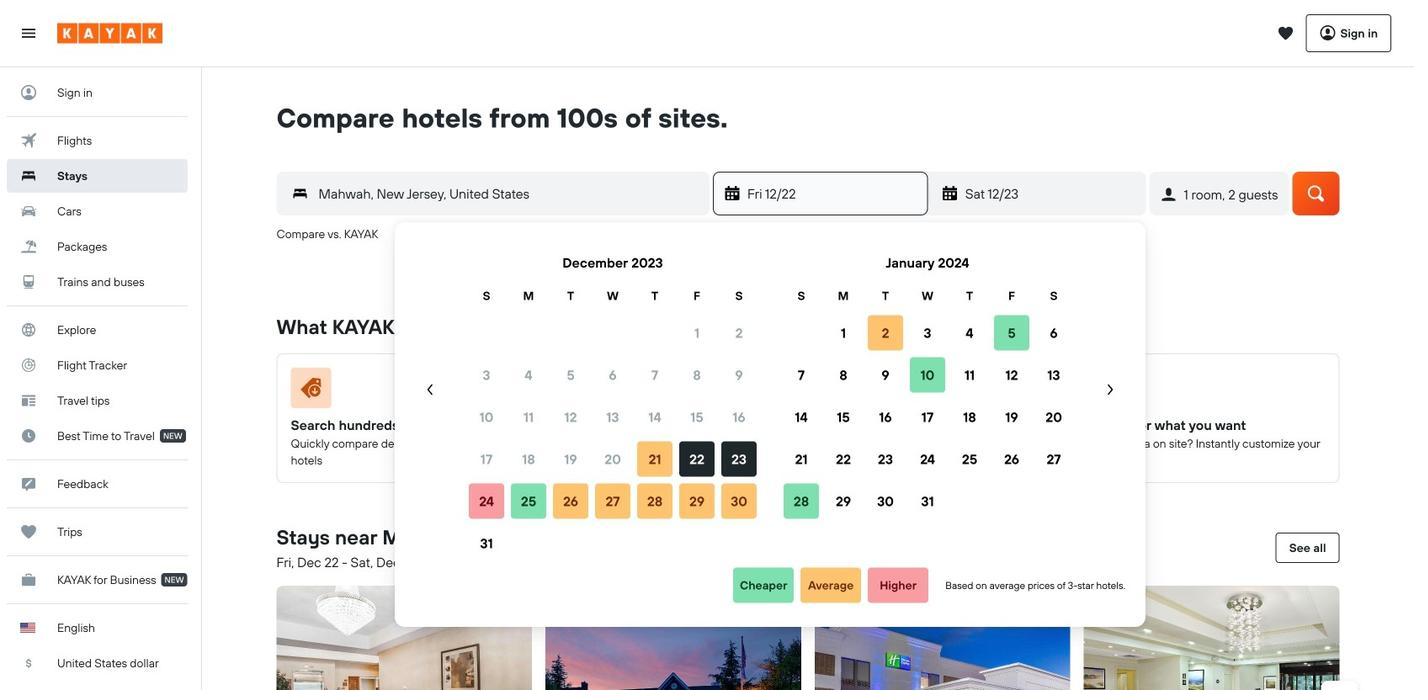 Task type: describe. For each thing, give the bounding box(es) containing it.
item 5 of 8 group
[[1347, 579, 1414, 690]]

item 3 of 8 group
[[808, 579, 1077, 690]]

navigation menu image
[[20, 25, 37, 42]]

1 figure from the left
[[291, 368, 511, 415]]

2 grid from the left
[[780, 242, 1075, 565]]

item 1 of 8 group
[[270, 579, 539, 690]]

item 2 of 8 group
[[539, 579, 808, 690]]

united states (english) image
[[20, 623, 35, 633]]

4 figure from the left
[[1099, 368, 1319, 415]]

start date calendar input element
[[415, 242, 1126, 565]]



Task type: vqa. For each thing, say whether or not it's contained in the screenshot.
DESTINATION INPUT text field
no



Task type: locate. For each thing, give the bounding box(es) containing it.
1 horizontal spatial grid
[[780, 242, 1075, 565]]

2 figure from the left
[[560, 368, 780, 415]]

None search field
[[251, 135, 1365, 273]]

previous month image
[[422, 381, 439, 398]]

grid
[[466, 242, 760, 565], [780, 242, 1075, 565]]

next month image
[[1102, 381, 1119, 398]]

figure
[[291, 368, 511, 415], [560, 368, 780, 415], [829, 368, 1050, 415], [1099, 368, 1319, 415]]

row
[[466, 286, 760, 305], [780, 286, 1075, 305], [466, 312, 760, 354], [780, 312, 1075, 354], [466, 354, 760, 396], [780, 354, 1075, 396], [466, 396, 760, 438], [780, 396, 1075, 438], [466, 438, 760, 480], [780, 438, 1075, 480], [466, 480, 760, 522], [780, 480, 1075, 522]]

Enter a city, hotel, airport or landmark text field
[[309, 182, 709, 206]]

item 4 of 8 group
[[1077, 579, 1347, 690]]

0 horizontal spatial grid
[[466, 242, 760, 565]]

1 grid from the left
[[466, 242, 760, 565]]

3 figure from the left
[[829, 368, 1050, 415]]



